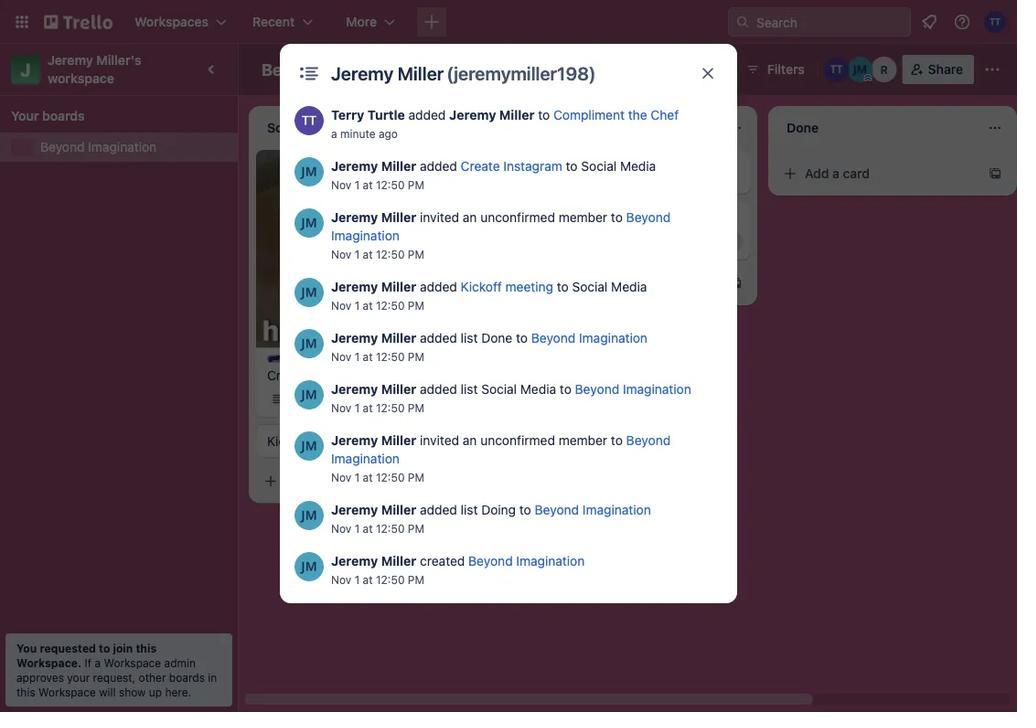 Task type: vqa. For each thing, say whether or not it's contained in the screenshot.
eighth 'PM' from the bottom
yes



Task type: locate. For each thing, give the bounding box(es) containing it.
compliment
[[554, 108, 625, 123], [527, 210, 598, 225]]

beyond inside jeremy miller added list doing to beyond imagination nov 1 at 12:50 pm
[[535, 503, 579, 518]]

0 vertical spatial chef
[[651, 108, 679, 123]]

1 vertical spatial unconfirmed
[[481, 433, 555, 448]]

create down "color: purple, title: none" image
[[267, 368, 306, 383]]

0 vertical spatial invited
[[420, 210, 459, 225]]

1 vertical spatial nov 1 at 12:50 pm
[[331, 471, 425, 484]]

0 horizontal spatial boards
[[42, 108, 85, 124]]

3 at from the top
[[363, 299, 373, 312]]

at inside jeremy miller added kickoff meeting to social media nov 1 at 12:50 pm
[[363, 299, 373, 312]]

1 unconfirmed from the top
[[481, 210, 555, 225]]

beyond inside jeremy miller created beyond imagination nov 1 at 12:50 pm
[[469, 554, 513, 569]]

terry turtle added jeremy miller to compliment the chef a minute ago
[[331, 108, 679, 140]]

1 horizontal spatial add a card
[[545, 276, 610, 291]]

compliment up thoughts
[[554, 108, 625, 123]]

2 12:50 from the top
[[376, 248, 405, 261]]

miller inside jeremy miller added list social media to beyond imagination nov 1 at 12:50 pm
[[381, 382, 417, 397]]

compliment the chef
[[527, 210, 652, 225]]

social right thinking at the top right
[[581, 159, 617, 174]]

your
[[11, 108, 39, 124]]

terry turtle (terryturtle) image right open information menu icon
[[984, 11, 1006, 33]]

jeremy miller (jeremymiller198) image for added list social media to
[[295, 381, 324, 410]]

added up created
[[420, 503, 457, 518]]

2 horizontal spatial add a card button
[[776, 159, 981, 188]]

to inside jeremy miller added kickoff meeting to social media nov 1 at 12:50 pm
[[557, 280, 569, 295]]

0 vertical spatial add
[[805, 166, 829, 181]]

thinking link
[[527, 168, 739, 187]]

list
[[461, 331, 478, 346], [461, 382, 478, 397], [461, 503, 478, 518]]

1 horizontal spatial create
[[461, 159, 500, 174]]

add a card
[[805, 166, 870, 181], [545, 276, 610, 291], [285, 474, 350, 489]]

your
[[67, 672, 90, 684]]

media for instagram
[[620, 159, 656, 174]]

the up thinking 'link'
[[628, 108, 647, 123]]

workspace down your
[[38, 686, 96, 699]]

request,
[[93, 672, 136, 684]]

compliment down thinking at the top right
[[527, 210, 598, 225]]

boards inside 'element'
[[42, 108, 85, 124]]

added down terry turtle added jeremy miller to compliment the chef a minute ago
[[420, 159, 457, 174]]

0 vertical spatial meeting
[[506, 280, 554, 295]]

7 12:50 from the top
[[376, 522, 405, 535]]

2 vertical spatial add a card button
[[256, 467, 461, 496]]

6 at from the top
[[363, 471, 373, 484]]

social down compliment the chef
[[572, 280, 608, 295]]

create from template… image for middle 'add a card' button
[[728, 276, 743, 291]]

added inside jeremy miller added list doing to beyond imagination nov 1 at 12:50 pm
[[420, 503, 457, 518]]

beyond
[[262, 59, 321, 79], [40, 140, 85, 155], [626, 210, 671, 225], [531, 331, 576, 346], [575, 382, 620, 397], [626, 433, 671, 448], [535, 503, 579, 518], [469, 554, 513, 569]]

list inside jeremy miller added list doing to beyond imagination nov 1 at 12:50 pm
[[461, 503, 478, 518]]

0 vertical spatial this
[[136, 642, 157, 655]]

added
[[409, 108, 446, 123], [420, 159, 457, 174], [420, 280, 457, 295], [420, 331, 457, 346], [420, 382, 457, 397], [420, 503, 457, 518]]

7 nov from the top
[[331, 522, 352, 535]]

1 vertical spatial meeting
[[312, 434, 360, 449]]

kickoff inside jeremy miller added kickoff meeting to social media nov 1 at 12:50 pm
[[461, 280, 502, 295]]

added for doing
[[420, 503, 457, 518]]

1 vertical spatial create from template… image
[[728, 276, 743, 291]]

jeremy miller invited an unconfirmed member to down jeremy miller added create instagram to social media nov 1 at 12:50 pm
[[331, 210, 626, 225]]

1 pm from the top
[[408, 178, 425, 191]]

kickoff meeting link
[[461, 280, 554, 295], [267, 432, 479, 451]]

1 vertical spatial create
[[267, 368, 306, 383]]

media down jeremy miller added list done to beyond imagination nov 1 at 12:50 pm
[[520, 382, 556, 397]]

3 list from the top
[[461, 503, 478, 518]]

to inside jeremy miller added list social media to beyond imagination nov 1 at 12:50 pm
[[560, 382, 572, 397]]

3 pm from the top
[[408, 299, 425, 312]]

rubyanndersson (rubyanndersson) image
[[872, 57, 897, 82], [721, 231, 743, 253]]

2 jeremy miller invited an unconfirmed member to from the top
[[331, 433, 626, 448]]

0 vertical spatial kickoff
[[461, 280, 502, 295]]

0 horizontal spatial add
[[285, 474, 310, 489]]

miller inside jeremy miller added kickoff meeting to social media nov 1 at 12:50 pm
[[381, 280, 417, 295]]

2 an from the top
[[463, 433, 477, 448]]

4 pm from the top
[[408, 350, 425, 363]]

unconfirmed down jeremy miller added create instagram to social media nov 1 at 12:50 pm
[[481, 210, 555, 225]]

1 vertical spatial add a card
[[545, 276, 610, 291]]

2 nov 1 at 12:50 pm link from the top
[[331, 299, 425, 312]]

list left doing
[[461, 503, 478, 518]]

1 horizontal spatial create from template… image
[[988, 167, 1003, 181]]

1 horizontal spatial meeting
[[506, 280, 554, 295]]

5 12:50 from the top
[[376, 402, 405, 414]]

social for instagram
[[581, 159, 617, 174]]

2 member from the top
[[559, 433, 608, 448]]

color: purple, title: none image
[[267, 355, 304, 363]]

0 vertical spatial nov 1 at 12:50 pm link
[[331, 178, 425, 191]]

1 an from the top
[[463, 210, 477, 225]]

0 horizontal spatial add a card
[[285, 474, 350, 489]]

1 vertical spatial boards
[[169, 672, 205, 684]]

boards
[[42, 108, 85, 124], [169, 672, 205, 684]]

compliment the chef link up thinking 'link'
[[554, 108, 679, 123]]

1 vertical spatial jeremy miller invited an unconfirmed member to
[[331, 433, 626, 448]]

terry turtle (terryturtle) image left r
[[824, 57, 850, 82]]

compliment the chef link down thinking 'link'
[[527, 209, 739, 227]]

Search field
[[750, 8, 910, 36]]

12:50 inside jeremy miller added kickoff meeting to social media nov 1 at 12:50 pm
[[376, 299, 405, 312]]

to inside jeremy miller added list doing to beyond imagination nov 1 at 12:50 pm
[[520, 503, 531, 518]]

rubyanndersson (rubyanndersson) image containing r
[[872, 57, 897, 82]]

0 vertical spatial the
[[628, 108, 647, 123]]

0 vertical spatial list
[[461, 331, 478, 346]]

1 horizontal spatial boards
[[169, 672, 205, 684]]

list left done
[[461, 331, 478, 346]]

create instagram link
[[461, 159, 563, 174], [267, 366, 479, 385]]

jeremy miller added list doing to beyond imagination nov 1 at 12:50 pm
[[331, 503, 651, 535]]

add a card for 'add a card' button to the top
[[805, 166, 870, 181]]

j
[[20, 59, 31, 80]]

2 horizontal spatial terry turtle (terryturtle) image
[[984, 11, 1006, 33]]

show
[[119, 686, 146, 699]]

2 vertical spatial social
[[481, 382, 517, 397]]

chef
[[651, 108, 679, 123], [624, 210, 652, 225]]

chef up thinking 'link'
[[651, 108, 679, 123]]

0 vertical spatial member
[[559, 210, 608, 225]]

1 inside jeremy miller added list done to beyond imagination nov 1 at 12:50 pm
[[355, 350, 360, 363]]

0 vertical spatial an
[[463, 210, 477, 225]]

jeremy miller (jeremymiller198) image
[[295, 157, 324, 187], [295, 209, 324, 238], [295, 278, 324, 307], [295, 329, 324, 359]]

media for meeting
[[611, 280, 647, 295]]

0 vertical spatial boards
[[42, 108, 85, 124]]

compliment the chef link
[[554, 108, 679, 123], [527, 209, 739, 227]]

nov
[[331, 178, 352, 191], [331, 248, 352, 261], [331, 299, 352, 312], [331, 350, 352, 363], [331, 402, 352, 414], [331, 471, 352, 484], [331, 522, 352, 535], [331, 574, 352, 586]]

kickoff meeting link up done
[[461, 280, 554, 295]]

member
[[559, 210, 608, 225], [559, 433, 608, 448]]

0 horizontal spatial rubyanndersson (rubyanndersson) image
[[721, 231, 743, 253]]

add a card for leftmost 'add a card' button
[[285, 474, 350, 489]]

to
[[538, 108, 550, 123], [566, 159, 578, 174], [611, 210, 623, 225], [557, 280, 569, 295], [516, 331, 528, 346], [560, 382, 572, 397], [611, 433, 623, 448], [520, 503, 531, 518], [99, 642, 110, 655]]

2 horizontal spatial add
[[805, 166, 829, 181]]

added up jeremy miller added list done to beyond imagination nov 1 at 12:50 pm
[[420, 280, 457, 295]]

show menu image
[[984, 60, 1002, 79]]

1 horizontal spatial the
[[628, 108, 647, 123]]

2 vertical spatial add
[[285, 474, 310, 489]]

if a workspace admin approves your request, other boards in this workspace will show up here.
[[16, 657, 217, 699]]

unconfirmed down jeremy miller added list social media to beyond imagination nov 1 at 12:50 pm
[[481, 433, 555, 448]]

invited down jeremy miller added create instagram to social media nov 1 at 12:50 pm
[[420, 210, 459, 225]]

done
[[481, 331, 513, 346]]

8 pm from the top
[[408, 574, 425, 586]]

create from template… image
[[988, 167, 1003, 181], [728, 276, 743, 291]]

2 at from the top
[[363, 248, 373, 261]]

at inside jeremy miller added list doing to beyond imagination nov 1 at 12:50 pm
[[363, 522, 373, 535]]

media down compliment the chef
[[611, 280, 647, 295]]

1 vertical spatial chef
[[624, 210, 652, 225]]

list down jeremy miller added list done to beyond imagination nov 1 at 12:50 pm
[[461, 382, 478, 397]]

5 nov from the top
[[331, 402, 352, 414]]

this inside you requested to join this workspace.
[[136, 642, 157, 655]]

in
[[208, 672, 217, 684]]

4 at from the top
[[363, 350, 373, 363]]

jeremy miller added list social media to beyond imagination nov 1 at 12:50 pm
[[331, 382, 692, 414]]

a
[[331, 127, 337, 140], [833, 166, 840, 181], [573, 276, 580, 291], [313, 474, 320, 489], [95, 657, 101, 670]]

create instagram link up kickoff meeting
[[267, 366, 479, 385]]

1 vertical spatial social
[[572, 280, 608, 295]]

0 horizontal spatial workspace
[[38, 686, 96, 699]]

boards down admin
[[169, 672, 205, 684]]

12:50
[[376, 178, 405, 191], [376, 248, 405, 261], [376, 299, 405, 312], [376, 350, 405, 363], [376, 402, 405, 414], [376, 471, 405, 484], [376, 522, 405, 535], [376, 574, 405, 586]]

kickoff up done
[[461, 280, 502, 295]]

1 horizontal spatial instagram
[[504, 159, 563, 174]]

added left done
[[420, 331, 457, 346]]

admin
[[164, 657, 196, 670]]

2 invited from the top
[[420, 433, 459, 448]]

1 jeremy miller (jeremymiller198) image from the top
[[295, 157, 324, 187]]

imagination
[[325, 59, 418, 79], [88, 140, 157, 155], [331, 228, 400, 243], [579, 331, 648, 346], [623, 382, 692, 397], [331, 452, 400, 467], [583, 503, 651, 518], [516, 554, 585, 569]]

added for miller
[[409, 108, 446, 123]]

1 vertical spatial compliment
[[527, 210, 598, 225]]

your boards with 1 items element
[[11, 105, 218, 127]]

member down jeremy miller added list social media to beyond imagination nov 1 at 12:50 pm
[[559, 433, 608, 448]]

boards right your
[[42, 108, 85, 124]]

1 horizontal spatial terry turtle (terryturtle) image
[[824, 57, 850, 82]]

0 vertical spatial nov 1 at 12:50 pm
[[331, 248, 425, 261]]

meeting inside jeremy miller added kickoff meeting to social media nov 1 at 12:50 pm
[[506, 280, 554, 295]]

beyond inside jeremy miller added list done to beyond imagination nov 1 at 12:50 pm
[[531, 331, 576, 346]]

7 pm from the top
[[408, 522, 425, 535]]

6 pm from the top
[[408, 471, 425, 484]]

added inside jeremy miller added kickoff meeting to social media nov 1 at 12:50 pm
[[420, 280, 457, 295]]

social inside jeremy miller added create instagram to social media nov 1 at 12:50 pm
[[581, 159, 617, 174]]

1 vertical spatial card
[[583, 276, 610, 291]]

pm
[[408, 178, 425, 191], [408, 248, 425, 261], [408, 299, 425, 312], [408, 350, 425, 363], [408, 402, 425, 414], [408, 471, 425, 484], [408, 522, 425, 535], [408, 574, 425, 586]]

1 vertical spatial media
[[611, 280, 647, 295]]

5 at from the top
[[363, 402, 373, 414]]

workspace
[[48, 71, 114, 86]]

added inside terry turtle added jeremy miller to compliment the chef a minute ago
[[409, 108, 446, 123]]

1 nov 1 at 12:50 pm link from the top
[[331, 178, 425, 191]]

kickoff
[[461, 280, 502, 295], [267, 434, 308, 449]]

jeremy miller (jeremymiller198) image for created
[[295, 553, 324, 582]]

meeting up done
[[506, 280, 554, 295]]

0 vertical spatial media
[[620, 159, 656, 174]]

jeremy miller invited an unconfirmed member to down jeremy miller added list social media to beyond imagination nov 1 at 12:50 pm
[[331, 433, 626, 448]]

to inside jeremy miller added create instagram to social media nov 1 at 12:50 pm
[[566, 159, 578, 174]]

add a card for middle 'add a card' button
[[545, 276, 610, 291]]

board button
[[496, 55, 594, 84]]

1 horizontal spatial this
[[136, 642, 157, 655]]

1 vertical spatial an
[[463, 433, 477, 448]]

2 vertical spatial add a card
[[285, 474, 350, 489]]

1 vertical spatial member
[[559, 433, 608, 448]]

list inside jeremy miller added list done to beyond imagination nov 1 at 12:50 pm
[[461, 331, 478, 346]]

kickoff meeting link down create instagram
[[267, 432, 479, 451]]

0 vertical spatial create from template… image
[[988, 167, 1003, 181]]

jeremy inside jeremy miller's workspace
[[48, 53, 93, 68]]

social inside jeremy miller added kickoff meeting to social media nov 1 at 12:50 pm
[[572, 280, 608, 295]]

nov 1 at 12:50 pm link
[[331, 178, 425, 191], [331, 299, 425, 312]]

2 unconfirmed from the top
[[481, 433, 555, 448]]

terry turtle (terryturtle) image
[[984, 11, 1006, 33], [295, 106, 324, 135], [670, 231, 692, 253]]

4 12:50 from the top
[[376, 350, 405, 363]]

1 vertical spatial nov 1 at 12:50 pm link
[[331, 299, 425, 312]]

5 pm from the top
[[408, 402, 425, 414]]

jeremy inside jeremy miller added kickoff meeting to social media nov 1 at 12:50 pm
[[331, 280, 378, 295]]

this
[[136, 642, 157, 655], [16, 686, 35, 699]]

add a card button
[[776, 159, 981, 188], [516, 269, 721, 298], [256, 467, 461, 496]]

at
[[363, 178, 373, 191], [363, 248, 373, 261], [363, 299, 373, 312], [363, 350, 373, 363], [363, 402, 373, 414], [363, 471, 373, 484], [363, 522, 373, 535], [363, 574, 373, 586]]

added inside jeremy miller added create instagram to social media nov 1 at 12:50 pm
[[420, 159, 457, 174]]

added inside jeremy miller added list done to beyond imagination nov 1 at 12:50 pm
[[420, 331, 457, 346]]

list inside jeremy miller added list social media to beyond imagination nov 1 at 12:50 pm
[[461, 382, 478, 397]]

social for meeting
[[572, 280, 608, 295]]

instagram
[[504, 159, 563, 174], [310, 368, 369, 383]]

0 horizontal spatial kickoff
[[267, 434, 308, 449]]

1 vertical spatial list
[[461, 382, 478, 397]]

0 horizontal spatial terry turtle (terryturtle) image
[[461, 388, 483, 410]]

beyond imagination up terry
[[262, 59, 418, 79]]

0 vertical spatial compliment
[[554, 108, 625, 123]]

chef down thinking 'link'
[[624, 210, 652, 225]]

added for meeting
[[420, 280, 457, 295]]

create
[[461, 159, 500, 174], [267, 368, 306, 383]]

if
[[85, 657, 92, 670]]

0 vertical spatial unconfirmed
[[481, 210, 555, 225]]

4 nov from the top
[[331, 350, 352, 363]]

an
[[463, 210, 477, 225], [463, 433, 477, 448]]

add
[[805, 166, 829, 181], [545, 276, 570, 291], [285, 474, 310, 489]]

1 vertical spatial create instagram link
[[267, 366, 479, 385]]

added down jeremy miller added list done to beyond imagination nov 1 at 12:50 pm
[[420, 382, 457, 397]]

a inside if a workspace admin approves your request, other boards in this workspace will show up here.
[[95, 657, 101, 670]]

workspace
[[104, 657, 161, 670], [38, 686, 96, 699]]

0 vertical spatial rubyanndersson (rubyanndersson) image
[[872, 57, 897, 82]]

0 vertical spatial add a card button
[[776, 159, 981, 188]]

turtle
[[368, 108, 405, 123]]

1 list from the top
[[461, 331, 478, 346]]

miller inside jeremy miller added list done to beyond imagination nov 1 at 12:50 pm
[[381, 331, 417, 346]]

3 jeremy miller (jeremymiller198) image from the top
[[295, 278, 324, 307]]

0 horizontal spatial create from template… image
[[728, 276, 743, 291]]

an down jeremy miller added list social media to beyond imagination nov 1 at 12:50 pm
[[463, 433, 477, 448]]

list for doing
[[461, 503, 478, 518]]

0 horizontal spatial card
[[323, 474, 350, 489]]

added inside jeremy miller added list social media to beyond imagination nov 1 at 12:50 pm
[[420, 382, 457, 397]]

terry turtle (terryturtle) image left terry
[[295, 106, 324, 135]]

1 vertical spatial instagram
[[310, 368, 369, 383]]

media inside jeremy miller added kickoff meeting to social media nov 1 at 12:50 pm
[[611, 280, 647, 295]]

to inside jeremy miller added list done to beyond imagination nov 1 at 12:50 pm
[[516, 331, 528, 346]]

color: bold red, title: "thoughts" element
[[527, 157, 596, 171]]

this down approves
[[16, 686, 35, 699]]

chef inside terry turtle added jeremy miller to compliment the chef a minute ago
[[651, 108, 679, 123]]

1 vertical spatial invited
[[420, 433, 459, 448]]

terry turtle (terryturtle) image
[[824, 57, 850, 82], [461, 388, 483, 410]]

2 list from the top
[[461, 382, 478, 397]]

jeremy inside jeremy miller added list doing to beyond imagination nov 1 at 12:50 pm
[[331, 503, 378, 518]]

meeting
[[506, 280, 554, 295], [312, 434, 360, 449]]

nov 1 at 12:50 pm
[[331, 248, 425, 261], [331, 471, 425, 484]]

to inside you requested to join this workspace.
[[99, 642, 110, 655]]

jeremy miller (jeremymiller198) image for invited an unconfirmed member to
[[295, 432, 324, 461]]

1 vertical spatial rubyanndersson (rubyanndersson) image
[[721, 231, 743, 253]]

join
[[113, 642, 133, 655]]

1 nov from the top
[[331, 178, 352, 191]]

media right thoughts
[[620, 159, 656, 174]]

0 vertical spatial jeremy miller invited an unconfirmed member to
[[331, 210, 626, 225]]

0 horizontal spatial add a card button
[[256, 467, 461, 496]]

12:50 inside jeremy miller added list doing to beyond imagination nov 1 at 12:50 pm
[[376, 522, 405, 535]]

media inside jeremy miller added create instagram to social media nov 1 at 12:50 pm
[[620, 159, 656, 174]]

4 jeremy miller (jeremymiller198) image from the top
[[295, 329, 324, 359]]

requested
[[40, 642, 96, 655]]

0 vertical spatial terry turtle (terryturtle) image
[[984, 11, 1006, 33]]

0 vertical spatial social
[[581, 159, 617, 174]]

2 jeremy miller (jeremymiller198) image from the top
[[295, 209, 324, 238]]

doing
[[481, 503, 516, 518]]

create instagram link down terry turtle added jeremy miller to compliment the chef a minute ago
[[461, 159, 563, 174]]

add for leftmost 'add a card' button
[[285, 474, 310, 489]]

2 horizontal spatial card
[[843, 166, 870, 181]]

the
[[628, 108, 647, 123], [602, 210, 621, 225]]

added for instagram
[[420, 159, 457, 174]]

this right join
[[136, 642, 157, 655]]

unconfirmed for 2nd jeremy miller (jeremymiller198) icon from the top
[[481, 210, 555, 225]]

media
[[620, 159, 656, 174], [611, 280, 647, 295], [520, 382, 556, 397]]

1 inside jeremy miller created beyond imagination nov 1 at 12:50 pm
[[355, 574, 360, 586]]

1 vertical spatial this
[[16, 686, 35, 699]]

7 at from the top
[[363, 522, 373, 535]]

1 12:50 from the top
[[376, 178, 405, 191]]

0 horizontal spatial this
[[16, 686, 35, 699]]

0 vertical spatial card
[[843, 166, 870, 181]]

create inside jeremy miller added create instagram to social media nov 1 at 12:50 pm
[[461, 159, 500, 174]]

8 at from the top
[[363, 574, 373, 586]]

0 horizontal spatial the
[[602, 210, 621, 225]]

workspace.
[[16, 657, 82, 670]]

1
[[355, 178, 360, 191], [355, 248, 360, 261], [355, 299, 360, 312], [355, 350, 360, 363], [315, 393, 320, 406], [351, 393, 356, 406], [355, 402, 360, 414], [355, 471, 360, 484], [355, 522, 360, 535], [355, 574, 360, 586]]

nov inside jeremy miller created beyond imagination nov 1 at 12:50 pm
[[331, 574, 352, 586]]

terry turtle (terryturtle) image down thinking 'link'
[[670, 231, 692, 253]]

the down thinking 'link'
[[602, 210, 621, 225]]

0 vertical spatial instagram
[[504, 159, 563, 174]]

r button
[[872, 57, 897, 82]]

2 nov from the top
[[331, 248, 352, 261]]

2 vertical spatial media
[[520, 382, 556, 397]]

1 vertical spatial kickoff
[[267, 434, 308, 449]]

1 inside jeremy miller added create instagram to social media nov 1 at 12:50 pm
[[355, 178, 360, 191]]

a for 'add a card' button to the top
[[833, 166, 840, 181]]

member down thinking at the top right
[[559, 210, 608, 225]]

0 vertical spatial create
[[461, 159, 500, 174]]

imagination inside jeremy miller added list social media to beyond imagination nov 1 at 12:50 pm
[[623, 382, 692, 397]]

8 nov from the top
[[331, 574, 352, 586]]

unconfirmed
[[481, 210, 555, 225], [481, 433, 555, 448]]

jeremy miller invited an unconfirmed member to
[[331, 210, 626, 225], [331, 433, 626, 448]]

kickoff meeting
[[267, 434, 360, 449]]

3 nov from the top
[[331, 299, 352, 312]]

jeremy inside jeremy miller added list social media to beyond imagination nov 1 at 12:50 pm
[[331, 382, 378, 397]]

pm inside jeremy miller created beyond imagination nov 1 at 12:50 pm
[[408, 574, 425, 586]]

board
[[527, 62, 563, 77]]

1 horizontal spatial kickoff
[[461, 280, 502, 295]]

workspace down join
[[104, 657, 161, 670]]

jeremy inside jeremy miller created beyond imagination nov 1 at 12:50 pm
[[331, 554, 378, 569]]

social
[[581, 159, 617, 174], [572, 280, 608, 295], [481, 382, 517, 397]]

card
[[843, 166, 870, 181], [583, 276, 610, 291], [323, 474, 350, 489]]

meeting down create instagram
[[312, 434, 360, 449]]

social down jeremy miller added list done to beyond imagination nov 1 at 12:50 pm
[[481, 382, 517, 397]]

2 vertical spatial list
[[461, 503, 478, 518]]

beyond imagination inside text box
[[262, 59, 418, 79]]

8 12:50 from the top
[[376, 574, 405, 586]]

1 vertical spatial add a card button
[[516, 269, 721, 298]]

invited
[[420, 210, 459, 225], [420, 433, 459, 448]]

1 at from the top
[[363, 178, 373, 191]]

a for leftmost 'add a card' button
[[313, 474, 320, 489]]

created
[[420, 554, 465, 569]]

2 horizontal spatial add a card
[[805, 166, 870, 181]]

1 vertical spatial kickoff meeting link
[[267, 432, 479, 451]]

2 vertical spatial card
[[323, 474, 350, 489]]

pm inside jeremy miller added list doing to beyond imagination nov 1 at 12:50 pm
[[408, 522, 425, 535]]

added right turtle
[[409, 108, 446, 123]]

an for jeremy miller (jeremymiller198) image related to invited an unconfirmed member to
[[463, 433, 477, 448]]

invited down jeremy miller added list social media to beyond imagination nov 1 at 12:50 pm
[[420, 433, 459, 448]]

0 horizontal spatial meeting
[[312, 434, 360, 449]]

your boards
[[11, 108, 85, 124]]

kickoff down create instagram
[[267, 434, 308, 449]]

nov inside jeremy miller added list doing to beyond imagination nov 1 at 12:50 pm
[[331, 522, 352, 535]]

1 horizontal spatial workspace
[[104, 657, 161, 670]]

jeremy miller (jeremymiller198) image
[[848, 57, 874, 82], [695, 231, 717, 253], [295, 381, 324, 410], [295, 432, 324, 461], [295, 501, 324, 531], [295, 553, 324, 582]]

list for done
[[461, 331, 478, 346]]

an down jeremy miller added create instagram to social media nov 1 at 12:50 pm
[[463, 210, 477, 225]]

jeremy
[[48, 53, 93, 68], [331, 62, 394, 84], [449, 108, 496, 123], [331, 159, 378, 174], [331, 210, 378, 225], [331, 280, 378, 295], [331, 331, 378, 346], [331, 382, 378, 397], [331, 433, 378, 448], [331, 503, 378, 518], [331, 554, 378, 569]]

miller
[[398, 62, 444, 84], [499, 108, 535, 123], [381, 159, 417, 174], [381, 210, 417, 225], [381, 280, 417, 295], [381, 331, 417, 346], [381, 382, 417, 397], [381, 433, 417, 448], [381, 503, 417, 518], [381, 554, 417, 569]]

beyond imagination
[[262, 59, 418, 79], [40, 140, 157, 155], [331, 210, 671, 243], [331, 433, 671, 467]]

3 12:50 from the top
[[376, 299, 405, 312]]

1 horizontal spatial rubyanndersson (rubyanndersson) image
[[872, 57, 897, 82]]

compliment inside terry turtle added jeremy miller to compliment the chef a minute ago
[[554, 108, 625, 123]]

terry turtle (terryturtle) image down jeremy miller added list done to beyond imagination nov 1 at 12:50 pm
[[461, 388, 483, 410]]

beyond imagination link
[[40, 138, 227, 156], [331, 210, 671, 243], [531, 331, 648, 346], [575, 382, 692, 397], [331, 433, 671, 467], [535, 503, 651, 518], [469, 554, 585, 569]]

create down terry turtle added jeremy miller to compliment the chef a minute ago
[[461, 159, 500, 174]]

1 horizontal spatial add
[[545, 276, 570, 291]]

2 vertical spatial terry turtle (terryturtle) image
[[670, 231, 692, 253]]



Task type: describe. For each thing, give the bounding box(es) containing it.
miller inside jeremy miller added list doing to beyond imagination nov 1 at 12:50 pm
[[381, 503, 417, 518]]

back to home image
[[44, 7, 113, 37]]

nov 1 at 12:50 pm link for create
[[331, 178, 425, 191]]

you requested to join this workspace.
[[16, 642, 157, 670]]

(jeremymiller198)
[[447, 62, 596, 84]]

0 horizontal spatial instagram
[[310, 368, 369, 383]]

a for middle 'add a card' button
[[573, 276, 580, 291]]

pm inside jeremy miller added create instagram to social media nov 1 at 12:50 pm
[[408, 178, 425, 191]]

at inside jeremy miller added create instagram to social media nov 1 at 12:50 pm
[[363, 178, 373, 191]]

6 12:50 from the top
[[376, 471, 405, 484]]

nov inside jeremy miller added kickoff meeting to social media nov 1 at 12:50 pm
[[331, 299, 352, 312]]

jeremy miller (jeremymiller198) image for list
[[295, 329, 324, 359]]

0 notifications image
[[919, 11, 941, 33]]

2 nov 1 at 12:50 pm from the top
[[331, 471, 425, 484]]

this inside if a workspace admin approves your request, other boards in this workspace will show up here.
[[16, 686, 35, 699]]

instagram inside jeremy miller added create instagram to social media nov 1 at 12:50 pm
[[504, 159, 563, 174]]

0 vertical spatial compliment the chef link
[[554, 108, 679, 123]]

unconfirmed for jeremy miller (jeremymiller198) image related to invited an unconfirmed member to
[[481, 433, 555, 448]]

list for social
[[461, 382, 478, 397]]

r
[[881, 63, 888, 76]]

terry
[[331, 108, 364, 123]]

up
[[149, 686, 162, 699]]

automation image
[[707, 55, 733, 81]]

will
[[99, 686, 116, 699]]

pm inside jeremy miller added kickoff meeting to social media nov 1 at 12:50 pm
[[408, 299, 425, 312]]

create instagram
[[267, 368, 369, 383]]

thinking
[[527, 170, 578, 185]]

minute
[[340, 127, 376, 140]]

imagination inside jeremy miller created beyond imagination nov 1 at 12:50 pm
[[516, 554, 585, 569]]

1 jeremy miller invited an unconfirmed member to from the top
[[331, 210, 626, 225]]

1 nov 1 at 12:50 pm from the top
[[331, 248, 425, 261]]

jeremy miller added kickoff meeting to social media nov 1 at 12:50 pm
[[331, 280, 647, 312]]

1 inside jeremy miller added list doing to beyond imagination nov 1 at 12:50 pm
[[355, 522, 360, 535]]

media inside jeremy miller added list social media to beyond imagination nov 1 at 12:50 pm
[[520, 382, 556, 397]]

imagination inside jeremy miller added list doing to beyond imagination nov 1 at 12:50 pm
[[583, 503, 651, 518]]

2 pm from the top
[[408, 248, 425, 261]]

jeremy inside terry turtle added jeremy miller to compliment the chef a minute ago
[[449, 108, 496, 123]]

share button
[[903, 55, 974, 84]]

you
[[16, 642, 37, 655]]

nov inside jeremy miller added list social media to beyond imagination nov 1 at 12:50 pm
[[331, 402, 352, 414]]

0 vertical spatial create instagram link
[[461, 159, 563, 174]]

to inside terry turtle added jeremy miller to compliment the chef a minute ago
[[538, 108, 550, 123]]

filters
[[767, 62, 805, 77]]

jeremy miller (jeremymiller198) image for added list doing to
[[295, 501, 324, 531]]

miller inside terry turtle added jeremy miller to compliment the chef a minute ago
[[499, 108, 535, 123]]

search image
[[736, 15, 750, 29]]

added for done
[[420, 331, 457, 346]]

pm inside jeremy miller added list done to beyond imagination nov 1 at 12:50 pm
[[408, 350, 425, 363]]

miller's
[[96, 53, 142, 68]]

boards inside if a workspace admin approves your request, other boards in this workspace will show up here.
[[169, 672, 205, 684]]

miller inside jeremy miller added create instagram to social media nov 1 at 12:50 pm
[[381, 159, 417, 174]]

pm inside jeremy miller added list social media to beyond imagination nov 1 at 12:50 pm
[[408, 402, 425, 414]]

beyond imagination down jeremy miller added create instagram to social media nov 1 at 12:50 pm
[[331, 210, 671, 243]]

jeremy inside jeremy miller added list done to beyond imagination nov 1 at 12:50 pm
[[331, 331, 378, 346]]

nov inside jeremy miller added create instagram to social media nov 1 at 12:50 pm
[[331, 178, 352, 191]]

12:50 inside jeremy miller added create instagram to social media nov 1 at 12:50 pm
[[376, 178, 405, 191]]

12:50 inside jeremy miller added list social media to beyond imagination nov 1 at 12:50 pm
[[376, 402, 405, 414]]

Board name text field
[[253, 55, 427, 84]]

0 horizontal spatial terry turtle (terryturtle) image
[[295, 106, 324, 135]]

approves
[[16, 672, 64, 684]]

thoughts
[[545, 158, 596, 171]]

1 vertical spatial compliment the chef link
[[527, 209, 739, 227]]

jeremy miller added create instagram to social media nov 1 at 12:50 pm
[[331, 159, 656, 191]]

jeremy miller (jeremymiller198) image for create
[[295, 157, 324, 187]]

workspace visible image
[[471, 62, 485, 77]]

1 horizontal spatial terry turtle (terryturtle) image
[[670, 231, 692, 253]]

12:50 inside jeremy miller added list done to beyond imagination nov 1 at 12:50 pm
[[376, 350, 405, 363]]

add for 'add a card' button to the top
[[805, 166, 829, 181]]

here.
[[165, 686, 191, 699]]

beyond inside jeremy miller added list social media to beyond imagination nov 1 at 12:50 pm
[[575, 382, 620, 397]]

card for 'add a card' button to the top
[[843, 166, 870, 181]]

primary element
[[0, 0, 1017, 44]]

1 inside jeremy miller added list social media to beyond imagination nov 1 at 12:50 pm
[[355, 402, 360, 414]]

imagination inside jeremy miller added list done to beyond imagination nov 1 at 12:50 pm
[[579, 331, 648, 346]]

card for leftmost 'add a card' button
[[323, 474, 350, 489]]

beyond imagination down jeremy miller added list social media to beyond imagination nov 1 at 12:50 pm
[[331, 433, 671, 467]]

at inside jeremy miller added list social media to beyond imagination nov 1 at 12:50 pm
[[363, 402, 373, 414]]

a minute ago link
[[331, 127, 398, 140]]

beyond imagination down your boards with 1 items 'element'
[[40, 140, 157, 155]]

share
[[928, 62, 963, 77]]

jeremy miller (jeremymiller198) image for kickoff
[[295, 278, 324, 307]]

at inside jeremy miller created beyond imagination nov 1 at 12:50 pm
[[363, 574, 373, 586]]

miller inside jeremy miller created beyond imagination nov 1 at 12:50 pm
[[381, 554, 417, 569]]

thoughts thinking
[[527, 158, 596, 185]]

add for middle 'add a card' button
[[545, 276, 570, 291]]

jeremy miller (jeremymiller198)
[[331, 62, 596, 84]]

0 horizontal spatial create
[[267, 368, 306, 383]]

jeremy miller created beyond imagination nov 1 at 12:50 pm
[[331, 554, 585, 586]]

1 inside jeremy miller added kickoff meeting to social media nov 1 at 12:50 pm
[[355, 299, 360, 312]]

create board or workspace image
[[423, 13, 441, 31]]

nov 1 at 12:50 pm link for kickoff
[[331, 299, 425, 312]]

1 member from the top
[[559, 210, 608, 225]]

an for 2nd jeremy miller (jeremymiller198) icon from the top
[[463, 210, 477, 225]]

jeremy miller added list done to beyond imagination nov 1 at 12:50 pm
[[331, 331, 648, 363]]

a inside terry turtle added jeremy miller to compliment the chef a minute ago
[[331, 127, 337, 140]]

beyond inside text box
[[262, 59, 321, 79]]

1 vertical spatial workspace
[[38, 686, 96, 699]]

open information menu image
[[953, 13, 972, 31]]

nov inside jeremy miller added list done to beyond imagination nov 1 at 12:50 pm
[[331, 350, 352, 363]]

star or unstar board image
[[438, 62, 452, 77]]

create from template… image for 'add a card' button to the top
[[988, 167, 1003, 181]]

other
[[139, 672, 166, 684]]

6 nov from the top
[[331, 471, 352, 484]]

filters button
[[740, 55, 810, 84]]

0 vertical spatial workspace
[[104, 657, 161, 670]]

card for middle 'add a card' button
[[583, 276, 610, 291]]

1 vertical spatial the
[[602, 210, 621, 225]]

social inside jeremy miller added list social media to beyond imagination nov 1 at 12:50 pm
[[481, 382, 517, 397]]

1 invited from the top
[[420, 210, 459, 225]]

at inside jeremy miller added list done to beyond imagination nov 1 at 12:50 pm
[[363, 350, 373, 363]]

the inside terry turtle added jeremy miller to compliment the chef a minute ago
[[628, 108, 647, 123]]

0 vertical spatial terry turtle (terryturtle) image
[[824, 57, 850, 82]]

1 vertical spatial terry turtle (terryturtle) image
[[461, 388, 483, 410]]

jeremy inside jeremy miller added create instagram to social media nov 1 at 12:50 pm
[[331, 159, 378, 174]]

added for social
[[420, 382, 457, 397]]

ago
[[379, 127, 398, 140]]

0 vertical spatial kickoff meeting link
[[461, 280, 554, 295]]

12:50 inside jeremy miller created beyond imagination nov 1 at 12:50 pm
[[376, 574, 405, 586]]

jeremy miller's workspace
[[48, 53, 145, 86]]

imagination inside text box
[[325, 59, 418, 79]]



